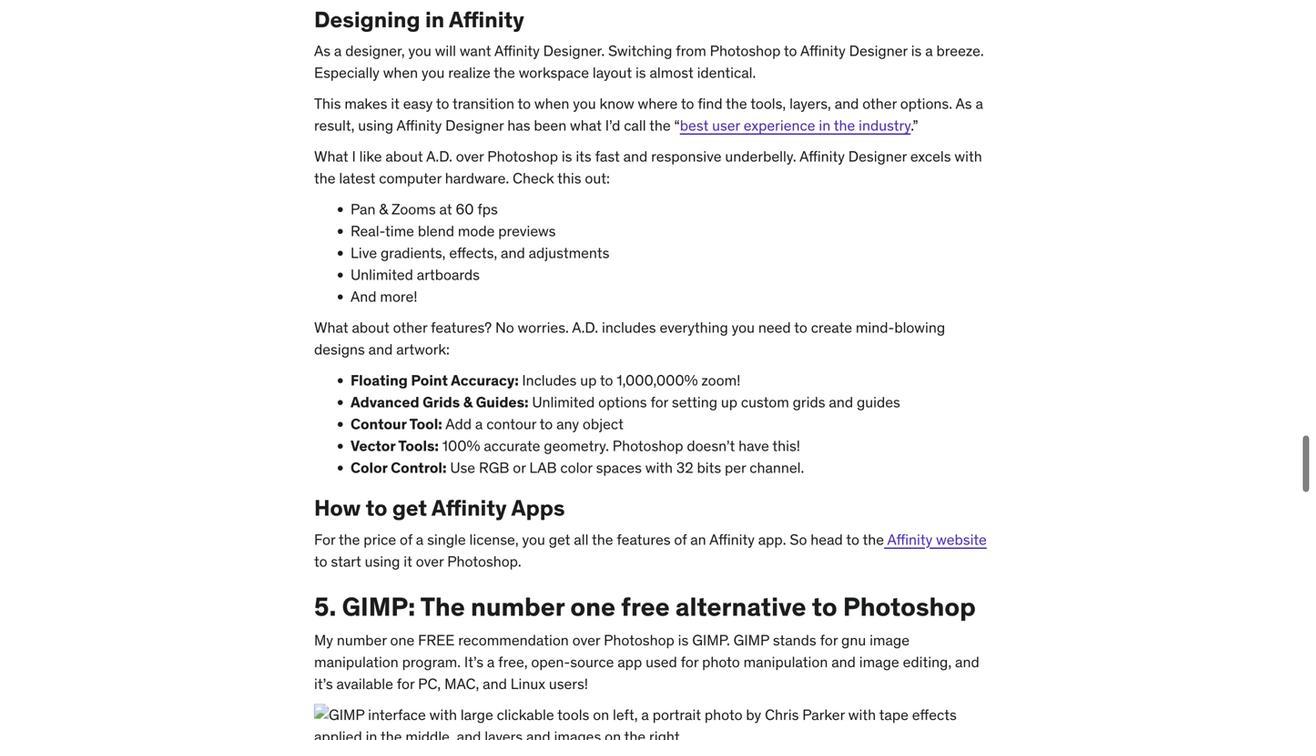Task type: locate. For each thing, give the bounding box(es) containing it.
tools,
[[751, 94, 786, 113]]

0 vertical spatial unlimited
[[351, 266, 414, 284]]

up right includes
[[581, 371, 597, 390]]

photoshop inside designing in affinity as a designer, you will want affinity designer. switching from photoshop to affinity designer is a breeze. especially when you realize the workspace layout is almost identical.
[[710, 42, 781, 60]]

about down and
[[352, 318, 390, 337]]

1 horizontal spatial in
[[819, 116, 831, 135]]

doesn't
[[687, 437, 735, 456]]

includes
[[522, 371, 577, 390]]

time
[[385, 222, 414, 241]]

is left gimp.
[[678, 631, 689, 650]]

0 horizontal spatial with
[[646, 459, 673, 477]]

as inside this makes it easy to transition to when you know where to find the tools, layers, and other options. as a result, using affinity designer has been what i'd call the "
[[956, 94, 973, 113]]

it left the easy
[[391, 94, 400, 113]]

1 vertical spatial number
[[337, 631, 387, 650]]

1 vertical spatial &
[[463, 393, 473, 412]]

to up the has
[[518, 94, 531, 113]]

the right realize
[[494, 63, 515, 82]]

the inside designing in affinity as a designer, you will want affinity designer. switching from photoshop to affinity designer is a breeze. especially when you realize the workspace layout is almost identical.
[[494, 63, 515, 82]]

0 horizontal spatial one
[[390, 631, 415, 650]]

designer up options.
[[850, 42, 908, 60]]

0 horizontal spatial over
[[416, 552, 444, 571]]

1 vertical spatial about
[[352, 318, 390, 337]]

about inside what i like about a.d. over photoshop is its fast and responsive underbelly. affinity designer excels with the latest computer hardware. check this out:
[[386, 147, 423, 166]]

designer.
[[544, 42, 605, 60]]

image down gnu
[[860, 653, 900, 672]]

0 vertical spatial a.d.
[[426, 147, 453, 166]]

makes
[[345, 94, 388, 113]]

a.d.
[[426, 147, 453, 166], [572, 318, 599, 337]]

or
[[513, 459, 526, 477]]

channel.
[[750, 459, 805, 477]]

2 vertical spatial over
[[573, 631, 601, 650]]

i'd
[[606, 116, 621, 135]]

in up will
[[425, 6, 445, 33]]

get left the all
[[549, 531, 571, 549]]

other up the artwork:
[[393, 318, 428, 337]]

0 vertical spatial image
[[870, 631, 910, 650]]

a left single
[[416, 531, 424, 549]]

breeze.
[[937, 42, 985, 60]]

as inside designing in affinity as a designer, you will want affinity designer. switching from photoshop to affinity designer is a breeze. especially when you realize the workspace layout is almost identical.
[[314, 42, 331, 60]]

& up add at the left of the page
[[463, 393, 473, 412]]

0 vertical spatial up
[[581, 371, 597, 390]]

1 vertical spatial when
[[535, 94, 570, 113]]

as
[[314, 42, 331, 60], [956, 94, 973, 113]]

manipulation
[[314, 653, 399, 672], [744, 653, 828, 672]]

0 horizontal spatial in
[[425, 6, 445, 33]]

blowing
[[895, 318, 946, 337]]

about up computer
[[386, 147, 423, 166]]

what up the designs
[[314, 318, 349, 337]]

features
[[617, 531, 671, 549]]

and right 'fast'
[[624, 147, 648, 166]]

options.
[[901, 94, 953, 113]]

what
[[314, 147, 349, 166], [314, 318, 349, 337]]

0 vertical spatial in
[[425, 6, 445, 33]]

a right it's
[[487, 653, 495, 672]]

layers,
[[790, 94, 832, 113]]

linux
[[511, 675, 546, 694]]

a.d. right worries.
[[572, 318, 599, 337]]

designer
[[850, 42, 908, 60], [446, 116, 504, 135], [849, 147, 907, 166]]

0 vertical spatial with
[[955, 147, 983, 166]]

other up industry
[[863, 94, 897, 113]]

and right layers,
[[835, 94, 859, 113]]

1 horizontal spatial manipulation
[[744, 653, 828, 672]]

0 vertical spatial using
[[358, 116, 394, 135]]

1 horizontal spatial one
[[571, 591, 616, 623]]

photoshop inside what i like about a.d. over photoshop is its fast and responsive underbelly. affinity designer excels with the latest computer hardware. check this out:
[[488, 147, 558, 166]]

over up the source
[[573, 631, 601, 650]]

using down price
[[365, 552, 400, 571]]

0 vertical spatial &
[[379, 200, 388, 219]]

1 horizontal spatial unlimited
[[532, 393, 595, 412]]

0 vertical spatial about
[[386, 147, 423, 166]]

it up gimp:
[[404, 552, 413, 571]]

0 horizontal spatial other
[[393, 318, 428, 337]]

single
[[427, 531, 466, 549]]

and inside this makes it easy to transition to when you know where to find the tools, layers, and other options. as a result, using affinity designer has been what i'd call the "
[[835, 94, 859, 113]]

with left 32
[[646, 459, 673, 477]]

0 vertical spatial number
[[471, 591, 565, 623]]

accurate
[[484, 437, 541, 456]]

with inside floating point accuracy: includes up to 1,000,000% zoom! advanced grids & guides: unlimited options for setting up custom grids and guides contour tool: add a contour to any object vector tools: 100% accurate geometry. photoshop doesn't have this! color control: use rgb or lab color spaces with 32 bits per channel.
[[646, 459, 673, 477]]

need
[[759, 318, 791, 337]]

manipulation down stands
[[744, 653, 828, 672]]

1 horizontal spatial with
[[955, 147, 983, 166]]

gimp.
[[693, 631, 730, 650]]

1 vertical spatial a.d.
[[572, 318, 599, 337]]

geometry.
[[544, 437, 609, 456]]

1 of from the left
[[400, 531, 413, 549]]

0 horizontal spatial up
[[581, 371, 597, 390]]

over inside the how to get affinity apps for the price of a single license, you get all the features of an affinity app. so head to the affinity website to start using it over photoshop.
[[416, 552, 444, 571]]

& inside pan & zooms at 60 fps real-time blend mode previews live gradients, effects, and adjustments unlimited artboards and more!
[[379, 200, 388, 219]]

0 horizontal spatial manipulation
[[314, 653, 399, 672]]

what inside what about other features? no worries. a.d. includes everything you need to create mind-blowing designs and artwork:
[[314, 318, 349, 337]]

it's
[[465, 653, 484, 672]]

workspace
[[519, 63, 589, 82]]

and down previews
[[501, 244, 525, 262]]

gnu
[[842, 631, 867, 650]]

&
[[379, 200, 388, 219], [463, 393, 473, 412]]

pan
[[351, 200, 376, 219]]

0 horizontal spatial &
[[379, 200, 388, 219]]

easy
[[403, 94, 433, 113]]

1 vertical spatial designer
[[446, 116, 504, 135]]

designs
[[314, 340, 365, 359]]

a
[[334, 42, 342, 60], [926, 42, 933, 60], [976, 94, 984, 113], [475, 415, 483, 434], [416, 531, 424, 549], [487, 653, 495, 672]]

number down gimp:
[[337, 631, 387, 650]]

floating
[[351, 371, 408, 390]]

0 vertical spatial designer
[[850, 42, 908, 60]]

latest
[[339, 169, 376, 188]]

with right the excels
[[955, 147, 983, 166]]

& right pan at the left of the page
[[379, 200, 388, 219]]

realize
[[448, 63, 491, 82]]

image right gnu
[[870, 631, 910, 650]]

over inside what i like about a.d. over photoshop is its fast and responsive underbelly. affinity designer excels with the latest computer hardware. check this out:
[[456, 147, 484, 166]]

0 horizontal spatial it
[[391, 94, 400, 113]]

you left the need
[[732, 318, 755, 337]]

1 horizontal spatial over
[[456, 147, 484, 166]]

and right editing,
[[956, 653, 980, 672]]

32
[[677, 459, 694, 477]]

image
[[870, 631, 910, 650], [860, 653, 900, 672]]

0 vertical spatial when
[[383, 63, 418, 82]]

a inside 5. gimp: the number one free alternative to photoshop my number one free recommendation over photoshop is gimp. gimp stands for gnu image manipulation program. it's a free, open-source app used for photo manipulation and image editing, and it's available for pc, mac, and linux users!
[[487, 653, 495, 672]]

and down gnu
[[832, 653, 856, 672]]

using down makes
[[358, 116, 394, 135]]

photoshop up check
[[488, 147, 558, 166]]

0 vertical spatial other
[[863, 94, 897, 113]]

to up layers,
[[784, 42, 798, 60]]

of left an
[[675, 531, 687, 549]]

1 vertical spatial in
[[819, 116, 831, 135]]

you inside this makes it easy to transition to when you know where to find the tools, layers, and other options. as a result, using affinity designer has been what i'd call the "
[[573, 94, 596, 113]]

guides:
[[476, 393, 529, 412]]

as up especially
[[314, 42, 331, 60]]

its
[[576, 147, 592, 166]]

affinity up layers,
[[801, 42, 846, 60]]

1 horizontal spatial other
[[863, 94, 897, 113]]

get down control:
[[392, 495, 427, 522]]

60
[[456, 200, 474, 219]]

1 horizontal spatial &
[[463, 393, 473, 412]]

to
[[784, 42, 798, 60], [436, 94, 450, 113], [518, 94, 531, 113], [681, 94, 695, 113], [795, 318, 808, 337], [600, 371, 614, 390], [540, 415, 553, 434], [366, 495, 388, 522], [847, 531, 860, 549], [314, 552, 328, 571], [812, 591, 838, 623]]

to right the need
[[795, 318, 808, 337]]

0 vertical spatial one
[[571, 591, 616, 623]]

1 horizontal spatial as
[[956, 94, 973, 113]]

is left its
[[562, 147, 573, 166]]

when
[[383, 63, 418, 82], [535, 94, 570, 113]]

1 horizontal spatial it
[[404, 552, 413, 571]]

you inside what about other features? no worries. a.d. includes everything you need to create mind-blowing designs and artwork:
[[732, 318, 755, 337]]

spaces
[[596, 459, 642, 477]]

unlimited up more!
[[351, 266, 414, 284]]

available
[[337, 675, 393, 694]]

has
[[508, 116, 531, 135]]

in
[[425, 6, 445, 33], [819, 116, 831, 135]]

over up 'hardware.'
[[456, 147, 484, 166]]

vector
[[351, 437, 396, 456]]

0 horizontal spatial when
[[383, 63, 418, 82]]

other inside what about other features? no worries. a.d. includes everything you need to create mind-blowing designs and artwork:
[[393, 318, 428, 337]]

1 vertical spatial get
[[549, 531, 571, 549]]

0 horizontal spatial number
[[337, 631, 387, 650]]

you
[[409, 42, 432, 60], [422, 63, 445, 82], [573, 94, 596, 113], [732, 318, 755, 337], [522, 531, 546, 549]]

when down designer, at the top left
[[383, 63, 418, 82]]

1 vertical spatial other
[[393, 318, 428, 337]]

what left i
[[314, 147, 349, 166]]

of
[[400, 531, 413, 549], [675, 531, 687, 549]]

1 vertical spatial what
[[314, 318, 349, 337]]

best
[[680, 116, 709, 135]]

the up user
[[726, 94, 748, 113]]

a right add at the left of the page
[[475, 415, 483, 434]]

over
[[456, 147, 484, 166], [416, 552, 444, 571], [573, 631, 601, 650]]

of right price
[[400, 531, 413, 549]]

over down single
[[416, 552, 444, 571]]

a.d. up computer
[[426, 147, 453, 166]]

the left 'latest'
[[314, 169, 336, 188]]

designer down transition
[[446, 116, 504, 135]]

1 vertical spatial it
[[404, 552, 413, 571]]

1 vertical spatial image
[[860, 653, 900, 672]]

effects,
[[449, 244, 498, 262]]

to up stands
[[812, 591, 838, 623]]

photoshop up 'identical.'
[[710, 42, 781, 60]]

0 horizontal spatial a.d.
[[426, 147, 453, 166]]

to right the easy
[[436, 94, 450, 113]]

1 vertical spatial with
[[646, 459, 673, 477]]

tools:
[[398, 437, 439, 456]]

1 horizontal spatial number
[[471, 591, 565, 623]]

you down the apps
[[522, 531, 546, 549]]

0 horizontal spatial of
[[400, 531, 413, 549]]

0 vertical spatial it
[[391, 94, 400, 113]]

custom
[[741, 393, 790, 412]]

1 vertical spatial over
[[416, 552, 444, 571]]

1 vertical spatial unlimited
[[532, 393, 595, 412]]

you up what
[[573, 94, 596, 113]]

industry
[[859, 116, 911, 135]]

designer inside designing in affinity as a designer, you will want affinity designer. switching from photoshop to affinity designer is a breeze. especially when you realize the workspace layout is almost identical.
[[850, 42, 908, 60]]

0 vertical spatial over
[[456, 147, 484, 166]]

setting
[[672, 393, 718, 412]]

what inside what i like about a.d. over photoshop is its fast and responsive underbelly. affinity designer excels with the latest computer hardware. check this out:
[[314, 147, 349, 166]]

other inside this makes it easy to transition to when you know where to find the tools, layers, and other options. as a result, using affinity designer has been what i'd call the "
[[863, 94, 897, 113]]

number up the recommendation
[[471, 591, 565, 623]]

photoshop up spaces
[[613, 437, 684, 456]]

2 horizontal spatial over
[[573, 631, 601, 650]]

0 vertical spatial get
[[392, 495, 427, 522]]

the
[[494, 63, 515, 82], [726, 94, 748, 113], [650, 116, 671, 135], [834, 116, 856, 135], [314, 169, 336, 188], [339, 531, 360, 549], [592, 531, 614, 549], [863, 531, 885, 549]]

designer,
[[345, 42, 405, 60]]

0 horizontal spatial get
[[392, 495, 427, 522]]

this!
[[773, 437, 801, 456]]

designing
[[314, 6, 421, 33]]

affinity right an
[[710, 531, 755, 549]]

gimp interface with large clickable tools on left, a portrait photo by chris parker with tape effects applied in the middle, and layers and images on the right. image
[[314, 705, 998, 741]]

1 vertical spatial using
[[365, 552, 400, 571]]

1 what from the top
[[314, 147, 349, 166]]

2 vertical spatial designer
[[849, 147, 907, 166]]

0 horizontal spatial as
[[314, 42, 331, 60]]

as right options.
[[956, 94, 973, 113]]

affinity down best user experience in the industry ."
[[800, 147, 845, 166]]

what for what about other features? no worries. a.d. includes everything you need to create mind-blowing designs and artwork:
[[314, 318, 349, 337]]

check
[[513, 169, 554, 188]]

alternative
[[676, 591, 807, 623]]

affinity inside what i like about a.d. over photoshop is its fast and responsive underbelly. affinity designer excels with the latest computer hardware. check this out:
[[800, 147, 845, 166]]

and inside floating point accuracy: includes up to 1,000,000% zoom! advanced grids & guides: unlimited options for setting up custom grids and guides contour tool: add a contour to any object vector tools: 100% accurate geometry. photoshop doesn't have this! color control: use rgb or lab color spaces with 32 bits per channel.
[[829, 393, 854, 412]]

all
[[574, 531, 589, 549]]

options
[[599, 393, 647, 412]]

the right the all
[[592, 531, 614, 549]]

when up 'been'
[[535, 94, 570, 113]]

1 vertical spatial as
[[956, 94, 973, 113]]

a right options.
[[976, 94, 984, 113]]

my
[[314, 631, 333, 650]]

1 horizontal spatial when
[[535, 94, 570, 113]]

blend
[[418, 222, 455, 241]]

0 horizontal spatial unlimited
[[351, 266, 414, 284]]

2 what from the top
[[314, 318, 349, 337]]

other
[[863, 94, 897, 113], [393, 318, 428, 337]]

pc,
[[418, 675, 441, 694]]

unlimited up 'any'
[[532, 393, 595, 412]]

manipulation up available
[[314, 653, 399, 672]]

affinity up want on the left top
[[449, 6, 525, 33]]

designer down industry
[[849, 147, 907, 166]]

to up price
[[366, 495, 388, 522]]

1 horizontal spatial a.d.
[[572, 318, 599, 337]]

a up especially
[[334, 42, 342, 60]]

switching
[[609, 42, 673, 60]]

0 vertical spatial as
[[314, 42, 331, 60]]

and right grids
[[829, 393, 854, 412]]

no
[[496, 318, 514, 337]]

user
[[713, 116, 741, 135]]

for down 1,000,000%
[[651, 393, 669, 412]]

and up floating
[[369, 340, 393, 359]]

lab
[[530, 459, 557, 477]]

1 vertical spatial up
[[721, 393, 738, 412]]

affinity down the easy
[[397, 116, 442, 135]]

using inside this makes it easy to transition to when you know where to find the tools, layers, and other options. as a result, using affinity designer has been what i'd call the "
[[358, 116, 394, 135]]

per
[[725, 459, 746, 477]]

photo
[[702, 653, 740, 672]]

1 horizontal spatial of
[[675, 531, 687, 549]]

up down zoom!
[[721, 393, 738, 412]]

in down layers,
[[819, 116, 831, 135]]

and inside pan & zooms at 60 fps real-time blend mode previews live gradients, effects, and adjustments unlimited artboards and more!
[[501, 244, 525, 262]]

0 vertical spatial what
[[314, 147, 349, 166]]



Task type: vqa. For each thing, say whether or not it's contained in the screenshot.
the leftmost tools
no



Task type: describe. For each thing, give the bounding box(es) containing it.
transition
[[453, 94, 515, 113]]

adjustments
[[529, 244, 610, 262]]

"
[[675, 116, 680, 135]]

start
[[331, 552, 361, 571]]

to left 'any'
[[540, 415, 553, 434]]

for right used
[[681, 653, 699, 672]]

a inside the how to get affinity apps for the price of a single license, you get all the features of an affinity app. so head to the affinity website to start using it over photoshop.
[[416, 531, 424, 549]]

in inside designing in affinity as a designer, you will want affinity designer. switching from photoshop to affinity designer is a breeze. especially when you realize the workspace layout is almost identical.
[[425, 6, 445, 33]]

it inside this makes it easy to transition to when you know where to find the tools, layers, and other options. as a result, using affinity designer has been what i'd call the "
[[391, 94, 400, 113]]

live
[[351, 244, 377, 262]]

how to get affinity apps for the price of a single license, you get all the features of an affinity app. so head to the affinity website to start using it over photoshop.
[[314, 495, 987, 571]]

fast
[[595, 147, 620, 166]]

a.d. inside what about other features? no worries. a.d. includes everything you need to create mind-blowing designs and artwork:
[[572, 318, 599, 337]]

affinity inside this makes it easy to transition to when you know where to find the tools, layers, and other options. as a result, using affinity designer has been what i'd call the "
[[397, 116, 442, 135]]

1 horizontal spatial get
[[549, 531, 571, 549]]

photoshop up the app at the bottom left of the page
[[604, 631, 675, 650]]

been
[[534, 116, 567, 135]]

and inside what i like about a.d. over photoshop is its fast and responsive underbelly. affinity designer excels with the latest computer hardware. check this out:
[[624, 147, 648, 166]]

is left breeze.
[[912, 42, 922, 60]]

use
[[450, 459, 476, 477]]

for left gnu
[[820, 631, 838, 650]]

1 horizontal spatial up
[[721, 393, 738, 412]]

mind-
[[856, 318, 895, 337]]

you inside the how to get affinity apps for the price of a single license, you get all the features of an affinity app. so head to the affinity website to start using it over photoshop.
[[522, 531, 546, 549]]

a inside this makes it easy to transition to when you know where to find the tools, layers, and other options. as a result, using affinity designer has been what i'd call the "
[[976, 94, 984, 113]]

unlimited inside pan & zooms at 60 fps real-time blend mode previews live gradients, effects, and adjustments unlimited artboards and more!
[[351, 266, 414, 284]]

photoshop up editing,
[[843, 591, 976, 623]]

worries.
[[518, 318, 569, 337]]

grids
[[423, 393, 460, 412]]

this
[[314, 94, 341, 113]]

tool:
[[410, 415, 443, 434]]

to up options
[[600, 371, 614, 390]]

to right head
[[847, 531, 860, 549]]

over inside 5. gimp: the number one free alternative to photoshop my number one free recommendation over photoshop is gimp. gimp stands for gnu image manipulation program. it's a free, open-source app used for photo manipulation and image editing, and it's available for pc, mac, and linux users!
[[573, 631, 601, 650]]

point
[[411, 371, 448, 390]]

add
[[446, 415, 472, 434]]

about inside what about other features? no worries. a.d. includes everything you need to create mind-blowing designs and artwork:
[[352, 318, 390, 337]]

like
[[360, 147, 382, 166]]

gimp:
[[342, 591, 416, 623]]

a left breeze.
[[926, 42, 933, 60]]

mac,
[[445, 675, 479, 694]]

2 manipulation from the left
[[744, 653, 828, 672]]

contour
[[351, 415, 407, 434]]

free,
[[499, 653, 528, 672]]

license,
[[470, 531, 519, 549]]

to inside designing in affinity as a designer, you will want affinity designer. switching from photoshop to affinity designer is a breeze. especially when you realize the workspace layout is almost identical.
[[784, 42, 798, 60]]

it's
[[314, 675, 333, 694]]

the left industry
[[834, 116, 856, 135]]

identical.
[[697, 63, 756, 82]]

this
[[558, 169, 582, 188]]

previews
[[499, 222, 556, 241]]

zoom!
[[702, 371, 741, 390]]

and down free,
[[483, 675, 507, 694]]

when inside designing in affinity as a designer, you will want affinity designer. switching from photoshop to affinity designer is a breeze. especially when you realize the workspace layout is almost identical.
[[383, 63, 418, 82]]

zooms
[[392, 200, 436, 219]]

is inside what i like about a.d. over photoshop is its fast and responsive underbelly. affinity designer excels with the latest computer hardware. check this out:
[[562, 147, 573, 166]]

affinity right want on the left top
[[495, 42, 540, 60]]

apps
[[512, 495, 565, 522]]

control:
[[391, 459, 447, 477]]

includes
[[602, 318, 656, 337]]

contour
[[487, 415, 537, 434]]

is down switching
[[636, 63, 646, 82]]

object
[[583, 415, 624, 434]]

editing,
[[903, 653, 952, 672]]

& inside floating point accuracy: includes up to 1,000,000% zoom! advanced grids & guides: unlimited options for setting up custom grids and guides contour tool: add a contour to any object vector tools: 100% accurate geometry. photoshop doesn't have this! color control: use rgb or lab color spaces with 32 bits per channel.
[[463, 393, 473, 412]]

users!
[[549, 675, 589, 694]]

to inside 5. gimp: the number one free alternative to photoshop my number one free recommendation over photoshop is gimp. gimp stands for gnu image manipulation program. it's a free, open-source app used for photo manipulation and image editing, and it's available for pc, mac, and linux users!
[[812, 591, 838, 623]]

gimp
[[734, 631, 770, 650]]

a inside floating point accuracy: includes up to 1,000,000% zoom! advanced grids & guides: unlimited options for setting up custom grids and guides contour tool: add a contour to any object vector tools: 100% accurate geometry. photoshop doesn't have this! color control: use rgb or lab color spaces with 32 bits per channel.
[[475, 415, 483, 434]]

floating point accuracy: includes up to 1,000,000% zoom! advanced grids & guides: unlimited options for setting up custom grids and guides contour tool: add a contour to any object vector tools: 100% accurate geometry. photoshop doesn't have this! color control: use rgb or lab color spaces with 32 bits per channel.
[[351, 371, 901, 477]]

website
[[937, 531, 987, 549]]

100%
[[443, 437, 481, 456]]

pan & zooms at 60 fps real-time blend mode previews live gradients, effects, and adjustments unlimited artboards and more!
[[351, 200, 610, 306]]

with inside what i like about a.d. over photoshop is its fast and responsive underbelly. affinity designer excels with the latest computer hardware. check this out:
[[955, 147, 983, 166]]

affinity website link
[[885, 531, 987, 549]]

the inside what i like about a.d. over photoshop is its fast and responsive underbelly. affinity designer excels with the latest computer hardware. check this out:
[[314, 169, 336, 188]]

affinity up single
[[432, 495, 507, 522]]

more!
[[380, 288, 418, 306]]

for inside floating point accuracy: includes up to 1,000,000% zoom! advanced grids & guides: unlimited options for setting up custom grids and guides contour tool: add a contour to any object vector tools: 100% accurate geometry. photoshop doesn't have this! color control: use rgb or lab color spaces with 32 bits per channel.
[[651, 393, 669, 412]]

the right head
[[863, 531, 885, 549]]

free
[[621, 591, 670, 623]]

1 manipulation from the left
[[314, 653, 399, 672]]

i
[[352, 147, 356, 166]]

the up start
[[339, 531, 360, 549]]

for left pc,
[[397, 675, 415, 694]]

the left "
[[650, 116, 671, 135]]

is inside 5. gimp: the number one free alternative to photoshop my number one free recommendation over photoshop is gimp. gimp stands for gnu image manipulation program. it's a free, open-source app used for photo manipulation and image editing, and it's available for pc, mac, and linux users!
[[678, 631, 689, 650]]

excels
[[911, 147, 952, 166]]

you left will
[[409, 42, 432, 60]]

layout
[[593, 63, 632, 82]]

grids
[[793, 393, 826, 412]]

have
[[739, 437, 770, 456]]

a.d. inside what i like about a.d. over photoshop is its fast and responsive underbelly. affinity designer excels with the latest computer hardware. check this out:
[[426, 147, 453, 166]]

any
[[557, 415, 579, 434]]

to left find
[[681, 94, 695, 113]]

designer inside this makes it easy to transition to when you know where to find the tools, layers, and other options. as a result, using affinity designer has been what i'd call the "
[[446, 116, 504, 135]]

5. gimp: the number one free alternative to photoshop my number one free recommendation over photoshop is gimp. gimp stands for gnu image manipulation program. it's a free, open-source app used for photo manipulation and image editing, and it's available for pc, mac, and linux users!
[[314, 591, 982, 694]]

open-
[[532, 653, 571, 672]]

mode
[[458, 222, 495, 241]]

free
[[418, 631, 455, 650]]

fps
[[478, 200, 498, 219]]

."
[[911, 116, 919, 135]]

know
[[600, 94, 635, 113]]

at
[[440, 200, 452, 219]]

stands
[[773, 631, 817, 650]]

to down the for
[[314, 552, 328, 571]]

guides
[[857, 393, 901, 412]]

recommendation
[[458, 631, 569, 650]]

1 vertical spatial one
[[390, 631, 415, 650]]

accuracy:
[[451, 371, 519, 390]]

call
[[624, 116, 646, 135]]

color
[[561, 459, 593, 477]]

computer
[[379, 169, 442, 188]]

advanced
[[351, 393, 420, 412]]

affinity left website
[[888, 531, 933, 549]]

everything
[[660, 318, 729, 337]]

underbelly.
[[726, 147, 797, 166]]

when inside this makes it easy to transition to when you know where to find the tools, layers, and other options. as a result, using affinity designer has been what i'd call the "
[[535, 94, 570, 113]]

and inside what about other features? no worries. a.d. includes everything you need to create mind-blowing designs and artwork:
[[369, 340, 393, 359]]

to inside what about other features? no worries. a.d. includes everything you need to create mind-blowing designs and artwork:
[[795, 318, 808, 337]]

unlimited inside floating point accuracy: includes up to 1,000,000% zoom! advanced grids & guides: unlimited options for setting up custom grids and guides contour tool: add a contour to any object vector tools: 100% accurate geometry. photoshop doesn't have this! color control: use rgb or lab color spaces with 32 bits per channel.
[[532, 393, 595, 412]]

what for what i like about a.d. over photoshop is its fast and responsive underbelly. affinity designer excels with the latest computer hardware. check this out:
[[314, 147, 349, 166]]

almost
[[650, 63, 694, 82]]

result,
[[314, 116, 355, 135]]

create
[[811, 318, 853, 337]]

photoshop inside floating point accuracy: includes up to 1,000,000% zoom! advanced grids & guides: unlimited options for setting up custom grids and guides contour tool: add a contour to any object vector tools: 100% accurate geometry. photoshop doesn't have this! color control: use rgb or lab color spaces with 32 bits per channel.
[[613, 437, 684, 456]]

best user experience in the industry ."
[[680, 116, 919, 135]]

what about other features? no worries. a.d. includes everything you need to create mind-blowing designs and artwork:
[[314, 318, 946, 359]]

artboards
[[417, 266, 480, 284]]

program.
[[402, 653, 461, 672]]

designer inside what i like about a.d. over photoshop is its fast and responsive underbelly. affinity designer excels with the latest computer hardware. check this out:
[[849, 147, 907, 166]]

an
[[691, 531, 707, 549]]

want
[[460, 42, 492, 60]]

you down will
[[422, 63, 445, 82]]

what i like about a.d. over photoshop is its fast and responsive underbelly. affinity designer excels with the latest computer hardware. check this out:
[[314, 147, 983, 188]]

2 of from the left
[[675, 531, 687, 549]]

it inside the how to get affinity apps for the price of a single license, you get all the features of an affinity app. so head to the affinity website to start using it over photoshop.
[[404, 552, 413, 571]]

using inside the how to get affinity apps for the price of a single license, you get all the features of an affinity app. so head to the affinity website to start using it over photoshop.
[[365, 552, 400, 571]]

color
[[351, 459, 388, 477]]



